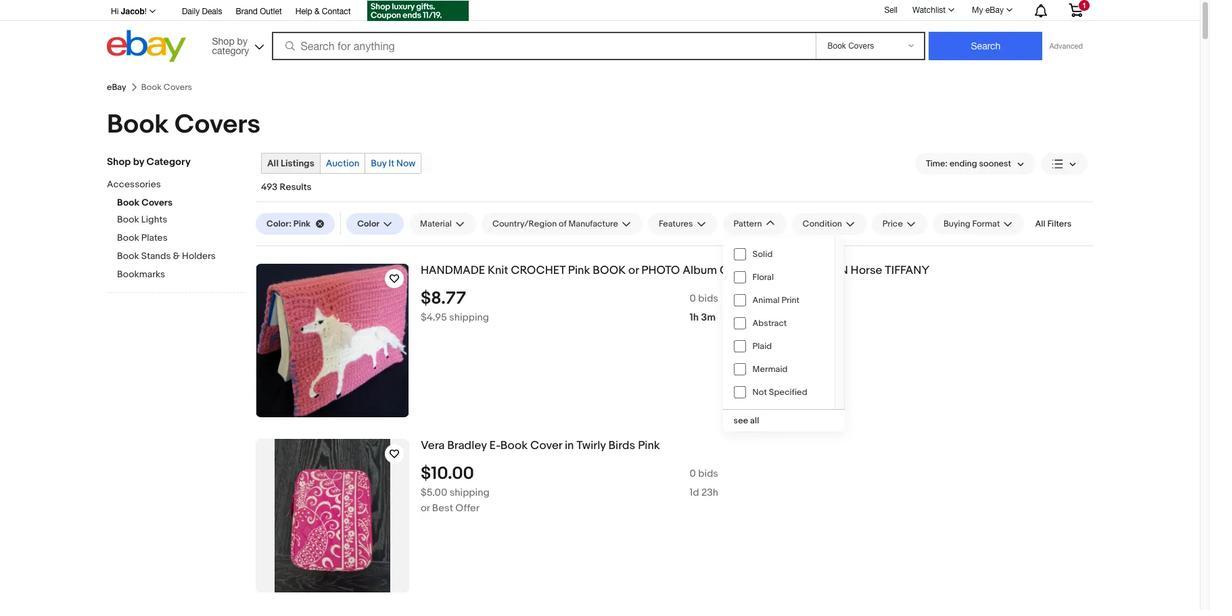 Task type: describe. For each thing, give the bounding box(es) containing it.
accessories link
[[107, 179, 235, 191]]

pattern
[[734, 219, 762, 229]]

book down accessories
[[117, 197, 139, 208]]

specified
[[769, 387, 808, 398]]

help & contact link
[[295, 5, 351, 20]]

horse
[[851, 264, 883, 277]]

stands
[[141, 250, 171, 262]]

my
[[972, 5, 983, 15]]

auction
[[326, 158, 359, 169]]

plaid link
[[723, 335, 835, 358]]

daily
[[182, 7, 200, 16]]

1h
[[690, 311, 699, 324]]

advanced link
[[1043, 32, 1090, 60]]

book lights link
[[117, 214, 246, 227]]

help
[[295, 7, 312, 16]]

mermaid link
[[723, 358, 835, 381]]

print
[[782, 295, 800, 306]]

see all button
[[723, 410, 845, 432]]

album
[[683, 264, 717, 277]]

holders
[[182, 250, 216, 262]]

my ebay link
[[965, 2, 1019, 18]]

get the coupon image
[[367, 1, 469, 21]]

buy it now link
[[366, 154, 421, 173]]

vera
[[421, 439, 445, 453]]

animal print
[[753, 295, 800, 306]]

brand
[[236, 7, 258, 16]]

birds
[[609, 439, 636, 453]]

0 bids $4.95 shipping
[[421, 292, 718, 324]]

none submit inside banner
[[929, 32, 1043, 60]]

color: pink link
[[256, 213, 335, 235]]

0 for 0 bids $4.95 shipping
[[690, 292, 696, 305]]

0 vertical spatial or
[[629, 264, 639, 277]]

tap to watch item - handmade knit crochet pink book or photo album cover white unicorn horse tiffany image
[[385, 269, 404, 288]]

floral link
[[723, 266, 835, 289]]

account navigation
[[107, 0, 1093, 23]]

book left cover at bottom
[[501, 439, 528, 453]]

filters
[[1048, 219, 1072, 229]]

book left lights at the left of page
[[117, 214, 139, 225]]

lights
[[141, 214, 167, 225]]

results
[[280, 181, 312, 193]]

brand outlet link
[[236, 5, 282, 20]]

not
[[753, 387, 767, 398]]

color: pink
[[267, 219, 311, 229]]

accessories
[[107, 179, 161, 190]]

sell link
[[878, 5, 904, 15]]

$8.77
[[421, 288, 466, 309]]

my ebay
[[972, 5, 1004, 15]]

e-
[[489, 439, 501, 453]]

abstract link
[[723, 312, 835, 335]]

0 for 0 bids $5.00 shipping
[[690, 467, 696, 480]]

all filters button
[[1030, 213, 1077, 235]]

bookmarks link
[[117, 269, 246, 281]]

offer
[[456, 502, 480, 515]]

best
[[432, 502, 453, 515]]

book up by
[[107, 109, 169, 141]]

shipping for $5.00
[[450, 486, 490, 499]]

brand outlet
[[236, 7, 282, 16]]

493
[[261, 181, 278, 193]]

daily deals link
[[182, 5, 222, 20]]

3m
[[701, 311, 716, 324]]

white
[[762, 264, 793, 277]]

vera bradley e-book cover in twirly birds pink image
[[275, 439, 390, 593]]

buy it now
[[371, 158, 416, 169]]

23h
[[702, 486, 719, 499]]

watchlist
[[913, 5, 946, 15]]

all for all filters
[[1035, 219, 1046, 229]]

cover
[[720, 264, 760, 277]]

help & contact
[[295, 7, 351, 16]]

all filters
[[1035, 219, 1072, 229]]

plaid
[[753, 341, 772, 352]]

0 bids $5.00 shipping
[[421, 467, 718, 499]]

auction link
[[321, 154, 365, 173]]

all listings link
[[262, 154, 320, 173]]

category
[[146, 156, 191, 168]]

knit
[[488, 264, 508, 277]]

see all
[[734, 415, 759, 426]]

shop by category
[[107, 156, 191, 168]]

tap to watch item - vera bradley e-book cover in twirly birds pink image
[[385, 445, 404, 463]]



Task type: vqa. For each thing, say whether or not it's contained in the screenshot.
All Listings
yes



Task type: locate. For each thing, give the bounding box(es) containing it.
bids for 0 bids $5.00 shipping
[[698, 467, 718, 480]]

abstract
[[753, 318, 787, 329]]

shipping for $4.95
[[449, 311, 489, 324]]

1d 23h or best offer
[[421, 486, 719, 515]]

shipping inside 0 bids $4.95 shipping
[[449, 311, 489, 324]]

vera bradley e-book cover in twirly birds pink
[[421, 439, 660, 453]]

1 vertical spatial ebay
[[107, 82, 126, 93]]

shipping up offer
[[450, 486, 490, 499]]

shipping down $8.77
[[449, 311, 489, 324]]

color:
[[267, 219, 292, 229]]

unicorn
[[795, 264, 848, 277]]

contact
[[322, 7, 351, 16]]

0 horizontal spatial covers
[[141, 197, 173, 208]]

banner
[[107, 0, 1093, 66]]

daily deals
[[182, 7, 222, 16]]

bids for 0 bids $4.95 shipping
[[698, 292, 718, 305]]

vera bradley e-book cover in twirly birds pink link
[[421, 439, 1093, 453]]

1 vertical spatial pink
[[568, 264, 590, 277]]

0 vertical spatial bids
[[698, 292, 718, 305]]

mermaid
[[753, 364, 788, 375]]

accessories book covers book lights book plates book stands & holders bookmarks
[[107, 179, 216, 280]]

1 vertical spatial &
[[173, 250, 180, 262]]

0 vertical spatial shipping
[[449, 311, 489, 324]]

all inside button
[[1035, 219, 1046, 229]]

2 shipping from the top
[[450, 486, 490, 499]]

& right help
[[315, 7, 320, 16]]

0 vertical spatial 0
[[690, 292, 696, 305]]

covers up lights at the left of page
[[141, 197, 173, 208]]

0 horizontal spatial all
[[267, 158, 279, 169]]

1 shipping from the top
[[449, 311, 489, 324]]

& inside help & contact link
[[315, 7, 320, 16]]

watchlist link
[[905, 2, 961, 18]]

in
[[565, 439, 574, 453]]

by
[[133, 156, 144, 168]]

ebay inside the account navigation
[[986, 5, 1004, 15]]

buy
[[371, 158, 387, 169]]

1 vertical spatial 0
[[690, 467, 696, 480]]

0 vertical spatial pink
[[294, 219, 311, 229]]

&
[[315, 7, 320, 16], [173, 250, 180, 262]]

pattern button
[[723, 213, 787, 235]]

plates
[[141, 232, 168, 244]]

1 horizontal spatial pink
[[568, 264, 590, 277]]

0 up 1h
[[690, 292, 696, 305]]

0 vertical spatial ebay
[[986, 5, 1004, 15]]

2 horizontal spatial pink
[[638, 439, 660, 453]]

2 vertical spatial pink
[[638, 439, 660, 453]]

pink right color:
[[294, 219, 311, 229]]

shipping
[[449, 311, 489, 324], [450, 486, 490, 499]]

floral
[[753, 272, 774, 283]]

all
[[750, 415, 759, 426]]

0 vertical spatial covers
[[175, 109, 261, 141]]

bids inside 0 bids $4.95 shipping
[[698, 292, 718, 305]]

handmade knit crochet pink book or photo album cover white unicorn horse tiffany link
[[421, 264, 1093, 278]]

solid
[[753, 249, 773, 260]]

bids up "3m"
[[698, 292, 718, 305]]

or left best
[[421, 502, 430, 515]]

cover
[[530, 439, 562, 453]]

animal print link
[[723, 289, 835, 312]]

1 horizontal spatial covers
[[175, 109, 261, 141]]

ebay link
[[107, 82, 126, 93]]

your shopping cart contains 1 item image
[[1068, 3, 1084, 17]]

see
[[734, 415, 748, 426]]

covers up category
[[175, 109, 261, 141]]

handmade
[[421, 264, 485, 277]]

banner containing sell
[[107, 0, 1093, 66]]

listings
[[281, 158, 314, 169]]

1 bids from the top
[[698, 292, 718, 305]]

1d
[[690, 486, 699, 499]]

1h 3m
[[690, 311, 716, 324]]

1 vertical spatial or
[[421, 502, 430, 515]]

crochet
[[511, 264, 566, 277]]

outlet
[[260, 7, 282, 16]]

bradley
[[447, 439, 487, 453]]

2 0 from the top
[[690, 467, 696, 480]]

bids inside 0 bids $5.00 shipping
[[698, 467, 718, 480]]

covers
[[175, 109, 261, 141], [141, 197, 173, 208]]

book plates link
[[117, 232, 246, 245]]

0 horizontal spatial or
[[421, 502, 430, 515]]

book
[[107, 109, 169, 141], [117, 197, 139, 208], [117, 214, 139, 225], [117, 232, 139, 244], [117, 250, 139, 262], [501, 439, 528, 453]]

book stands & holders link
[[117, 250, 246, 263]]

& inside accessories book covers book lights book plates book stands & holders bookmarks
[[173, 250, 180, 262]]

0 horizontal spatial &
[[173, 250, 180, 262]]

covers inside accessories book covers book lights book plates book stands & holders bookmarks
[[141, 197, 173, 208]]

2 bids from the top
[[698, 467, 718, 480]]

$5.00
[[421, 486, 447, 499]]

all listings
[[267, 158, 314, 169]]

or inside the 1d 23h or best offer
[[421, 502, 430, 515]]

0 up 1d
[[690, 467, 696, 480]]

shop
[[107, 156, 131, 168]]

None submit
[[929, 32, 1043, 60]]

$10.00
[[421, 463, 474, 484]]

or right book
[[629, 264, 639, 277]]

book up bookmarks in the left of the page
[[117, 250, 139, 262]]

all left the filters
[[1035, 219, 1046, 229]]

493 results
[[261, 181, 312, 193]]

1 horizontal spatial all
[[1035, 219, 1046, 229]]

0 vertical spatial &
[[315, 7, 320, 16]]

1 vertical spatial all
[[1035, 219, 1046, 229]]

book covers
[[107, 109, 261, 141]]

handmade knit crochet pink book or photo album cover white unicorn horse tiffany image
[[257, 264, 408, 417]]

1 vertical spatial bids
[[698, 467, 718, 480]]

advanced
[[1050, 42, 1083, 50]]

1 horizontal spatial or
[[629, 264, 639, 277]]

bookmarks
[[117, 269, 165, 280]]

0 inside 0 bids $4.95 shipping
[[690, 292, 696, 305]]

0 inside 0 bids $5.00 shipping
[[690, 467, 696, 480]]

0 horizontal spatial pink
[[294, 219, 311, 229]]

bids up 23h
[[698, 467, 718, 480]]

0
[[690, 292, 696, 305], [690, 467, 696, 480]]

solid link
[[723, 243, 835, 266]]

& down book plates link
[[173, 250, 180, 262]]

twirly
[[577, 439, 606, 453]]

0 horizontal spatial ebay
[[107, 82, 126, 93]]

1 horizontal spatial &
[[315, 7, 320, 16]]

handmade knit crochet pink book or photo album cover white unicorn horse tiffany
[[421, 264, 930, 277]]

1 vertical spatial covers
[[141, 197, 173, 208]]

deals
[[202, 7, 222, 16]]

all for all listings
[[267, 158, 279, 169]]

now
[[397, 158, 416, 169]]

shipping inside 0 bids $5.00 shipping
[[450, 486, 490, 499]]

1 vertical spatial shipping
[[450, 486, 490, 499]]

ebay
[[986, 5, 1004, 15], [107, 82, 126, 93]]

pink left book
[[568, 264, 590, 277]]

it
[[389, 158, 394, 169]]

animal
[[753, 295, 780, 306]]

0 vertical spatial all
[[267, 158, 279, 169]]

book left plates
[[117, 232, 139, 244]]

1 horizontal spatial ebay
[[986, 5, 1004, 15]]

1 0 from the top
[[690, 292, 696, 305]]

$4.95
[[421, 311, 447, 324]]

all up 493
[[267, 158, 279, 169]]

pink right the birds
[[638, 439, 660, 453]]



